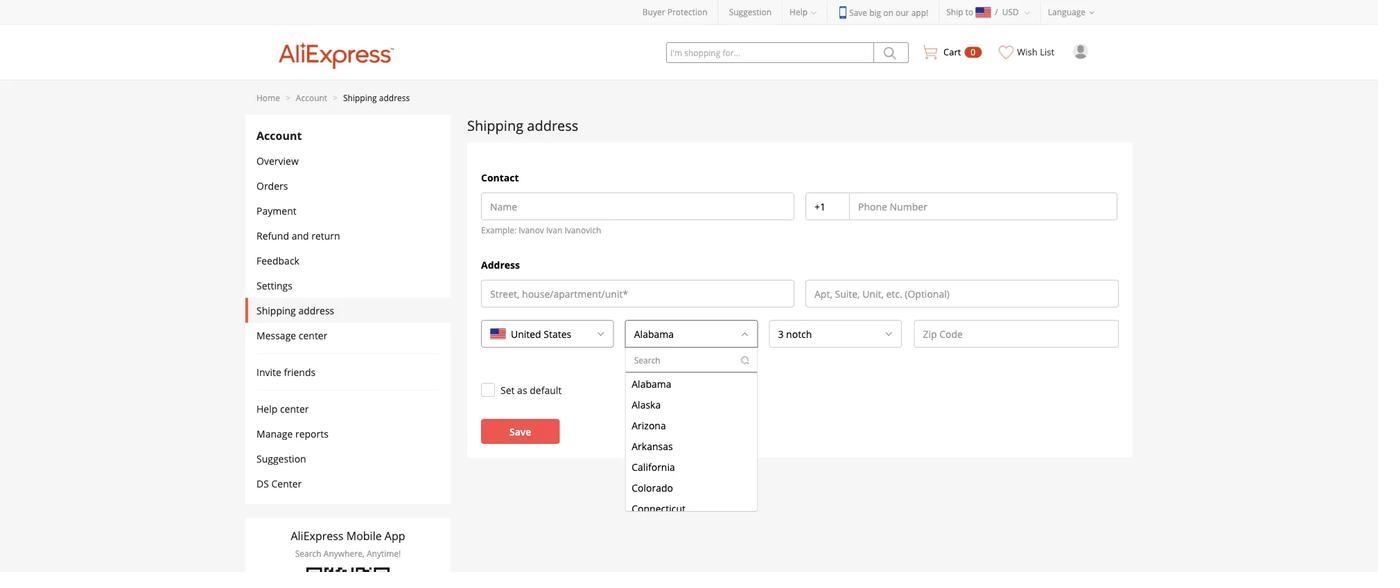 Task type: locate. For each thing, give the bounding box(es) containing it.
cart
[[944, 46, 961, 58]]

as
[[517, 384, 527, 397]]

save
[[850, 7, 868, 18], [510, 425, 531, 438]]

>
[[286, 92, 290, 103], [333, 92, 338, 103]]

buyer
[[643, 6, 665, 18]]

account right home
[[296, 92, 327, 103]]

message center
[[257, 329, 328, 342]]

address
[[379, 92, 410, 103], [527, 116, 579, 135], [298, 304, 334, 317]]

None submit
[[874, 42, 909, 63]]

and
[[292, 229, 309, 242]]

help for help center
[[257, 403, 278, 416]]

reports
[[295, 428, 329, 441]]

account up overview
[[257, 128, 302, 143]]

list
[[1040, 46, 1055, 58]]

contact
[[481, 171, 519, 184]]

1 > from the left
[[286, 92, 290, 103]]

/ usd
[[995, 6, 1019, 18]]

shipping address up message center
[[257, 304, 334, 317]]

notch
[[786, 328, 812, 341]]

shipping up contact
[[467, 116, 524, 135]]

shipping
[[343, 92, 377, 103], [467, 116, 524, 135], [257, 304, 296, 317]]

Name field
[[482, 193, 794, 220]]

0 horizontal spatial address
[[298, 304, 334, 317]]

1 horizontal spatial >
[[333, 92, 338, 103]]

0 horizontal spatial >
[[286, 92, 290, 103]]

1 vertical spatial alabama
[[632, 377, 671, 391]]

alabama
[[634, 328, 674, 341], [632, 377, 671, 391]]

ds center
[[257, 477, 302, 491]]

0 horizontal spatial shipping address
[[257, 304, 334, 317]]

1 horizontal spatial suggestion
[[729, 6, 772, 18]]

to
[[966, 6, 974, 18]]

home
[[257, 92, 280, 103]]

center
[[272, 477, 302, 491]]

help
[[790, 6, 808, 18], [257, 403, 278, 416]]

suggestion
[[729, 6, 772, 18], [257, 452, 306, 466]]

suggestion link
[[729, 6, 772, 18]]

default
[[530, 384, 562, 397]]

1 vertical spatial help
[[257, 403, 278, 416]]

0 vertical spatial center
[[299, 329, 328, 342]]

1 horizontal spatial shipping address
[[467, 116, 579, 135]]

protection
[[668, 6, 708, 18]]

1 vertical spatial center
[[280, 403, 309, 416]]

0 horizontal spatial arrow down image
[[741, 330, 749, 338]]

0 vertical spatial suggestion
[[729, 6, 772, 18]]

1 horizontal spatial arrow down image
[[885, 330, 893, 338]]

app
[[385, 529, 405, 544]]

suggestion up i'm shopping for... 'text field' at the top of the page
[[729, 6, 772, 18]]

save left big
[[850, 7, 868, 18]]

connecticut
[[632, 502, 685, 515]]

2 horizontal spatial shipping
[[467, 116, 524, 135]]

arkansas
[[632, 440, 673, 453]]

1 horizontal spatial address
[[379, 92, 410, 103]]

1 vertical spatial shipping address
[[257, 304, 334, 317]]

3 notch
[[778, 328, 812, 341]]

0 vertical spatial help
[[790, 6, 808, 18]]

center right message
[[299, 329, 328, 342]]

0 horizontal spatial suggestion
[[257, 452, 306, 466]]

0 horizontal spatial save
[[510, 425, 531, 438]]

arrow down image
[[741, 330, 749, 338], [885, 330, 893, 338]]

arizona
[[632, 419, 666, 432]]

home > account > shipping address
[[257, 92, 410, 103]]

save for save
[[510, 425, 531, 438]]

set
[[501, 384, 515, 397]]

1 horizontal spatial help
[[790, 6, 808, 18]]

suggestion up ds center
[[257, 452, 306, 466]]

states
[[544, 328, 572, 341]]

1 vertical spatial save
[[510, 425, 531, 438]]

1 vertical spatial address
[[527, 116, 579, 135]]

center for help center
[[280, 403, 309, 416]]

2 > from the left
[[333, 92, 338, 103]]

account
[[296, 92, 327, 103], [257, 128, 302, 143]]

0
[[971, 46, 976, 58]]

I'm shopping for... text field
[[666, 42, 874, 63]]

anytime!
[[367, 549, 401, 560]]

settings
[[257, 279, 293, 292]]

wish list link
[[993, 25, 1062, 70]]

1 horizontal spatial save
[[850, 7, 868, 18]]

shipping right account link
[[343, 92, 377, 103]]

shipping address
[[467, 116, 579, 135], [257, 304, 334, 317]]

Search field
[[563, 321, 580, 347]]

0 vertical spatial shipping
[[343, 92, 377, 103]]

> right the home 'link'
[[286, 92, 290, 103]]

ivanovich
[[565, 224, 601, 236]]

3
[[778, 328, 784, 341]]

save down as
[[510, 425, 531, 438]]

example:
[[481, 224, 517, 236]]

center
[[299, 329, 328, 342], [280, 403, 309, 416]]

1 horizontal spatial shipping
[[343, 92, 377, 103]]

0 horizontal spatial shipping
[[257, 304, 296, 317]]

save for save big on our app!
[[850, 7, 868, 18]]

help up manage
[[257, 403, 278, 416]]

shipping up message
[[257, 304, 296, 317]]

0 horizontal spatial help
[[257, 403, 278, 416]]

0 vertical spatial account
[[296, 92, 327, 103]]

anywhere,
[[324, 549, 365, 560]]

center for message center
[[299, 329, 328, 342]]

buyer protection link
[[643, 6, 708, 18]]

save inside button
[[510, 425, 531, 438]]

2 horizontal spatial address
[[527, 116, 579, 135]]

Apt, Suite, Unit, etc. (Optional)
 field
[[806, 281, 1119, 307]]

2 vertical spatial address
[[298, 304, 334, 317]]

california
[[632, 461, 675, 474]]

> right account link
[[333, 92, 338, 103]]

Phone Number field
[[850, 193, 1117, 220]]

alabama up the alaska
[[632, 377, 671, 391]]

center up manage reports
[[280, 403, 309, 416]]

0 vertical spatial save
[[850, 7, 868, 18]]

2 vertical spatial shipping
[[257, 304, 296, 317]]

shipping address up contact
[[467, 116, 579, 135]]

None field
[[666, 321, 682, 347]]

alabama up 搜索 field
[[634, 328, 674, 341]]

help right suggestion link
[[790, 6, 808, 18]]



Task type: vqa. For each thing, say whether or not it's contained in the screenshot.
Help
yes



Task type: describe. For each thing, give the bounding box(es) containing it.
orders
[[257, 179, 288, 192]]

wish
[[1017, 46, 1038, 58]]

0 vertical spatial address
[[379, 92, 410, 103]]

save big on our app! link
[[838, 6, 929, 19]]

ds
[[257, 477, 269, 491]]

wish list
[[1017, 46, 1055, 58]]

1 vertical spatial suggestion
[[257, 452, 306, 466]]

+1 field
[[806, 193, 850, 220]]

example: ivanov ivan ivanovich
[[481, 224, 601, 236]]

1 vertical spatial shipping
[[467, 116, 524, 135]]

friends
[[284, 366, 316, 379]]

app!
[[912, 7, 929, 18]]

language link
[[1041, 0, 1105, 24]]

save big on our app!
[[850, 7, 929, 18]]

invite friends
[[257, 366, 316, 379]]

1 vertical spatial account
[[257, 128, 302, 143]]

account link
[[296, 92, 327, 103]]

1 arrow down image from the left
[[741, 330, 749, 338]]

ivan
[[546, 224, 563, 236]]

ship to
[[947, 6, 974, 18]]

united states
[[511, 328, 572, 341]]

payment
[[257, 204, 297, 217]]

feedback
[[257, 254, 300, 267]]

refund
[[257, 229, 289, 242]]

language
[[1048, 6, 1086, 18]]

big
[[870, 7, 881, 18]]

help center
[[257, 403, 309, 416]]

ship
[[947, 6, 964, 18]]

save button
[[481, 419, 560, 444]]

search
[[295, 549, 322, 560]]

invite
[[257, 366, 281, 379]]

message
[[257, 329, 296, 342]]

搜索 field
[[626, 349, 740, 372]]

0 vertical spatial shipping address
[[467, 116, 579, 135]]

help for help
[[790, 6, 808, 18]]

shipping address link
[[343, 92, 410, 103]]

set as default
[[501, 384, 562, 397]]

united
[[511, 328, 541, 341]]

address
[[481, 258, 520, 271]]

home link
[[257, 92, 280, 103]]

aliexpress mobile app search anywhere, anytime!
[[291, 529, 405, 560]]

manage
[[257, 428, 293, 441]]

ivanov
[[519, 224, 544, 236]]

on
[[884, 7, 894, 18]]

2 arrow down image from the left
[[885, 330, 893, 338]]

aliexpress
[[291, 529, 344, 544]]

/
[[995, 6, 998, 18]]

buyer protection
[[643, 6, 708, 18]]

Zip Code field
[[915, 321, 1119, 347]]

our
[[896, 7, 909, 18]]

alaska
[[632, 398, 661, 411]]

manage reports
[[257, 428, 329, 441]]

Street, house/apartment/unit* field
[[482, 281, 794, 307]]

usd
[[1003, 6, 1019, 18]]

mobile
[[347, 529, 382, 544]]

refund and return
[[257, 229, 340, 242]]

0 vertical spatial alabama
[[634, 328, 674, 341]]

overview
[[257, 154, 299, 167]]

return
[[312, 229, 340, 242]]

arrow down image
[[597, 330, 605, 338]]

colorado
[[632, 481, 673, 495]]



